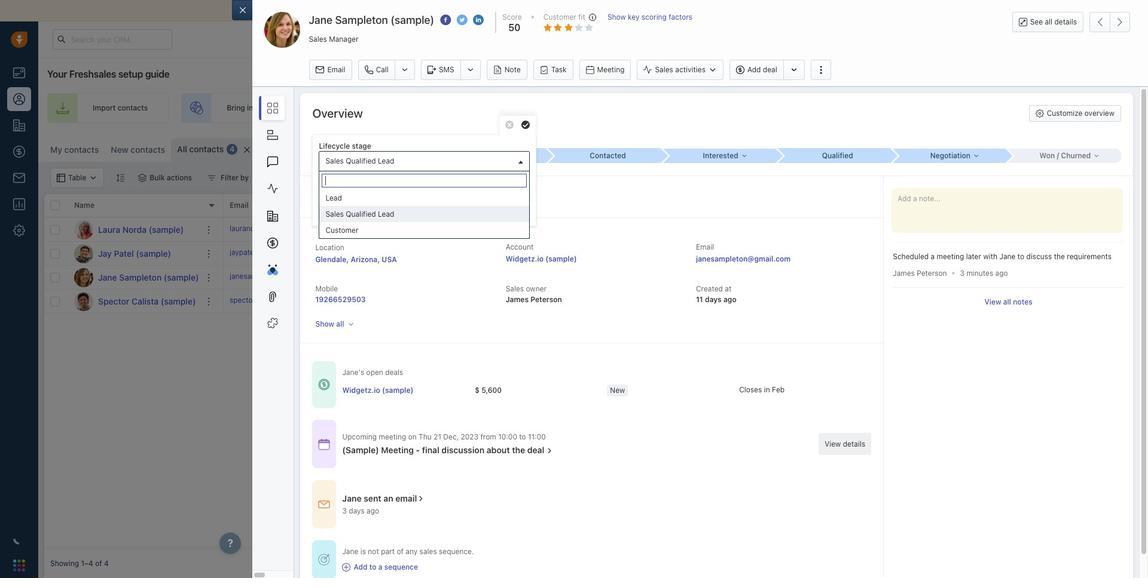 Task type: vqa. For each thing, say whether or not it's contained in the screenshot.
the follow-
no



Task type: locate. For each thing, give the bounding box(es) containing it.
(sample) right calista
[[161, 296, 196, 306]]

all contacts link
[[177, 144, 224, 155]]

2 vertical spatial ago
[[367, 507, 379, 516]]

1 horizontal spatial widgetz.io
[[506, 255, 544, 264]]

e corp (sample)
[[858, 249, 912, 258]]

0 vertical spatial add
[[353, 192, 366, 201]]

1 vertical spatial of
[[397, 548, 404, 557]]

4 inside all contacts 4
[[230, 145, 235, 154]]

0 horizontal spatial 3
[[342, 507, 347, 516]]

spector calista (sample) link
[[98, 296, 196, 308]]

to up the phone on the left top of page
[[344, 192, 351, 201]]

sales owner james peterson
[[506, 285, 562, 304]]

1 j image from the top
[[74, 244, 93, 263]]

1 vertical spatial 3
[[342, 507, 347, 516]]

container_wx8msf4aqz5i3rn1 image inside add to a sequence link
[[342, 564, 351, 572]]

j image for jay patel (sample)
[[74, 244, 93, 263]]

list box inside the "overview" "dialog"
[[320, 190, 529, 239]]

grid containing 37
[[44, 193, 1142, 550]]

patel
[[114, 248, 134, 259]]

your freshsales setup guide
[[47, 69, 170, 80]]

0 horizontal spatial sales
[[420, 548, 437, 557]]

all for view all notes
[[1003, 298, 1011, 307]]

email inside the email button
[[327, 65, 345, 74]]

your left mailbox
[[306, 5, 323, 16]]

1 vertical spatial ago
[[724, 296, 737, 304]]

1 vertical spatial status
[[319, 181, 341, 190]]

janesampleton@gmail.com inside the "overview" "dialog"
[[696, 255, 791, 264]]

widgetz.io (sample) up techcave (sample) link
[[858, 273, 926, 282]]

1 vertical spatial add deal
[[1006, 104, 1037, 113]]

import contacts inside button
[[991, 144, 1046, 152]]

add right glendale,
[[353, 248, 366, 257]]

1 vertical spatial customer
[[326, 226, 358, 235]]

0 vertical spatial customize
[[1047, 109, 1083, 118]]

sales down o
[[326, 157, 344, 166]]

(sample) inside jane sampleton (sample) link
[[164, 272, 199, 283]]

1 vertical spatial account
[[506, 243, 534, 252]]

jane
[[309, 14, 332, 26], [1000, 252, 1016, 261], [98, 272, 117, 283], [342, 494, 362, 504], [342, 548, 358, 557]]

next
[[409, 201, 425, 210]]

2 j image from the top
[[74, 268, 93, 287]]

1 horizontal spatial in
[[764, 386, 770, 395]]

ago for 3 days ago
[[367, 507, 379, 516]]

import contacts down add deal link at the top right of page
[[991, 144, 1046, 152]]

1 horizontal spatial 4
[[230, 145, 235, 154]]

all contacts 4
[[177, 144, 235, 154]]

facebook circled image
[[440, 14, 451, 26]]

days inside the created at 11 days ago
[[705, 296, 722, 304]]

1 vertical spatial import
[[93, 104, 116, 113]]

all right scoring
[[670, 5, 679, 16]]

1 row group from the left
[[44, 218, 224, 314]]

0 vertical spatial ago
[[995, 269, 1008, 278]]

sales activities button
[[637, 60, 730, 80], [637, 60, 724, 80]]

0 vertical spatial view
[[985, 298, 1001, 307]]

customize left table
[[905, 144, 941, 152]]

j image
[[74, 244, 93, 263], [74, 268, 93, 287]]

grid
[[44, 193, 1142, 550]]

leads right website
[[284, 104, 303, 113]]

3 down jane sent an email
[[342, 507, 347, 516]]

1 horizontal spatial view
[[985, 298, 1001, 307]]

techcave (sample) link
[[858, 297, 921, 306]]

account widgetz.io (sample)
[[506, 243, 577, 264]]

sales activities
[[655, 65, 706, 74]]

stage down overview
[[345, 135, 363, 144]]

score inside the "overview" "dialog"
[[502, 13, 522, 22]]

status up work
[[319, 181, 341, 190]]

jane down jay
[[98, 272, 117, 283]]

0 vertical spatial lead
[[378, 157, 394, 166]]

0 horizontal spatial email
[[395, 494, 417, 504]]

1 horizontal spatial janesampleton@gmail.com link
[[696, 254, 791, 266]]

0 vertical spatial widgetz.io (sample) link
[[506, 255, 577, 264]]

0 vertical spatial sampleton
[[335, 14, 388, 26]]

connect
[[270, 5, 303, 16]]

all inside button
[[1045, 17, 1053, 26]]

email up 'created'
[[696, 243, 714, 252]]

widgetz.io (sample) down the open
[[342, 386, 413, 395]]

1 vertical spatial show
[[315, 320, 334, 329]]

negotiation
[[930, 151, 971, 160], [326, 196, 365, 205]]

0 vertical spatial account
[[858, 201, 887, 210]]

lauranordasample@gmail.com
[[230, 224, 331, 233]]

churned
[[1061, 151, 1091, 160]]

widgetz.io (sample) link down the open
[[342, 386, 413, 396]]

-
[[416, 446, 420, 456]]

in inside row
[[764, 386, 770, 395]]

0 vertical spatial janesampleton@gmail.com link
[[696, 254, 791, 266]]

3 left minutes
[[960, 269, 965, 278]]

account inside the account widgetz.io (sample)
[[506, 243, 534, 252]]

add
[[353, 192, 366, 201], [353, 248, 366, 257]]

won
[[1040, 151, 1055, 160]]

james inside "sales owner james peterson"
[[506, 296, 529, 304]]

import inside button
[[991, 144, 1014, 152]]

james peterson inside the "overview" "dialog"
[[893, 269, 947, 278]]

add inside button
[[1094, 144, 1108, 152]]

widgetz.io (sample) link up owner
[[506, 255, 577, 264]]

interested button
[[662, 149, 777, 163]]

12 more... button
[[262, 142, 319, 158]]

tags
[[368, 192, 384, 201]]

4 right 1–4
[[104, 560, 109, 569]]

0 vertical spatial score
[[502, 13, 522, 22]]

email button
[[309, 60, 352, 80]]

customer
[[543, 13, 576, 22], [326, 226, 358, 235]]

peterson
[[716, 249, 747, 258], [917, 269, 947, 278], [531, 296, 562, 304], [716, 297, 747, 306]]

2 vertical spatial of
[[95, 560, 102, 569]]

created
[[696, 285, 723, 294]]

in for closes
[[764, 386, 770, 395]]

3 for 3 days ago
[[342, 507, 347, 516]]

0 vertical spatial a
[[931, 252, 935, 261]]

1 vertical spatial jane sampleton (sample)
[[98, 272, 199, 283]]

meeting left on
[[379, 433, 406, 442]]

1 vertical spatial janesampleton@gmail.com link
[[230, 271, 320, 284]]

container_wx8msf4aqz5i3rn1 image
[[893, 144, 902, 152], [138, 174, 147, 182], [318, 379, 330, 391], [546, 447, 554, 456], [417, 495, 425, 503], [342, 564, 351, 572]]

1 vertical spatial add
[[353, 248, 366, 257]]

1 horizontal spatial +
[[409, 225, 414, 234]]

0 vertical spatial customer
[[543, 13, 576, 22]]

sales qualified lead
[[326, 157, 394, 166], [326, 210, 394, 219]]

container_wx8msf4aqz5i3rn1 image inside customize table button
[[893, 144, 902, 152]]

widgetz.io up owner
[[506, 255, 544, 264]]

1 vertical spatial in
[[764, 386, 770, 395]]

0 horizontal spatial import
[[93, 104, 116, 113]]

widgetz.io (sample) inside row
[[342, 386, 413, 395]]

a down not
[[378, 564, 382, 573]]

sequence
[[384, 564, 418, 573]]

overview dialog
[[232, 0, 1148, 579]]

task
[[431, 225, 445, 234]]

sales inside the "overview" "dialog"
[[420, 548, 437, 557]]

1 horizontal spatial ago
[[724, 296, 737, 304]]

widgetz.io (sample) inside the 'press space to select this row.' row
[[858, 273, 926, 282]]

james peterson down scheduled
[[893, 269, 947, 278]]

1 sales qualified lead from the top
[[326, 157, 394, 166]]

see
[[1030, 17, 1043, 26]]

1 horizontal spatial email
[[327, 65, 345, 74]]

2 leads from the left
[[538, 104, 557, 113]]

press space to select this row. row containing 50
[[224, 266, 1142, 290]]

jay patel (sample) link
[[98, 248, 171, 260]]

1 horizontal spatial import
[[642, 5, 668, 16]]

click up work
[[324, 192, 342, 201]]

new
[[111, 145, 128, 155], [485, 151, 501, 160], [610, 386, 625, 395]]

import contacts down setup
[[93, 104, 148, 113]]

scoring
[[642, 13, 667, 22]]

1 vertical spatial email
[[230, 201, 249, 210]]

a inside add to a sequence link
[[378, 564, 382, 573]]

11:00
[[528, 433, 546, 442]]

sales right any at the bottom of the page
[[420, 548, 437, 557]]

l image
[[74, 220, 93, 240]]

0 horizontal spatial ago
[[367, 507, 379, 516]]

1 horizontal spatial meeting
[[597, 65, 625, 74]]

widgetz.io up techcave
[[858, 273, 894, 282]]

1 add from the top
[[353, 192, 366, 201]]

2 horizontal spatial widgetz.io
[[858, 273, 894, 282]]

customer inside "option"
[[326, 226, 358, 235]]

all right 'see'
[[1045, 17, 1053, 26]]

1 vertical spatial details
[[843, 440, 865, 449]]

laura
[[98, 225, 120, 235]]

work
[[319, 201, 338, 210]]

meeting up the team
[[597, 65, 625, 74]]

to right location on the left of page
[[345, 248, 351, 257]]

ago inside the created at 11 days ago
[[724, 296, 737, 304]]

ago for 3 minutes ago
[[995, 269, 1008, 278]]

11
[[696, 296, 703, 304]]

3 minutes ago
[[960, 269, 1008, 278]]

1 horizontal spatial customize
[[1047, 109, 1083, 118]]

peterson up at
[[716, 249, 747, 258]]

+ add task
[[409, 225, 445, 234]]

1 horizontal spatial customer
[[543, 13, 576, 22]]

see all details button
[[1012, 12, 1084, 32]]

0 horizontal spatial customer
[[326, 226, 358, 235]]

in inside the bring in website leads link
[[247, 104, 253, 113]]

1 horizontal spatial leads
[[538, 104, 557, 113]]

0 vertical spatial details
[[1055, 17, 1077, 26]]

0 vertical spatial sales
[[701, 5, 721, 16]]

0 horizontal spatial show
[[315, 320, 334, 329]]

(sample) right inc
[[891, 225, 920, 234]]

0 vertical spatial meeting
[[597, 65, 625, 74]]

the right discuss
[[1054, 252, 1065, 261]]

0 horizontal spatial janesampleton@gmail.com link
[[230, 271, 320, 284]]

sales inside option
[[326, 210, 344, 219]]

jane up 3 days ago
[[342, 494, 362, 504]]

lifecycle stage
[[312, 135, 363, 144], [319, 142, 371, 151]]

Search your CRM... text field
[[53, 29, 172, 50]]

janesampleton@gmail.com inside the 'press space to select this row.' row
[[230, 272, 320, 281]]

add for add deal link at the top right of page
[[1006, 104, 1020, 113]]

1 vertical spatial sampleton
[[119, 272, 162, 283]]

view all notes link
[[985, 297, 1033, 308]]

note button
[[487, 60, 527, 80]]

import contacts for import contacts link
[[93, 104, 148, 113]]

qualified inside "link"
[[822, 151, 853, 160]]

0 horizontal spatial details
[[843, 440, 865, 449]]

of inside the "overview" "dialog"
[[397, 548, 404, 557]]

jane sampleton (sample) up manager
[[309, 14, 434, 26]]

0 vertical spatial jane sampleton (sample)
[[309, 14, 434, 26]]

50 inside score 50
[[508, 22, 521, 33]]

customer option
[[320, 223, 529, 239]]

add contact
[[1094, 144, 1136, 152]]

54
[[499, 296, 511, 307]]

negotiation button
[[892, 149, 1006, 163], [319, 191, 530, 211]]

4 up filter by
[[230, 145, 235, 154]]

email right the an
[[395, 494, 417, 504]]

sampleton inside jane sampleton (sample) link
[[119, 272, 162, 283]]

widgetz.io (sample) for the rightmost widgetz.io (sample) "link"
[[858, 273, 926, 282]]

account up acme
[[858, 201, 887, 210]]

janesampleton@gmail.com link up spectorcalista@gmail.com
[[230, 271, 320, 284]]

list box
[[320, 190, 529, 239]]

add inside the "overview" "dialog"
[[353, 192, 366, 201]]

in right bring
[[247, 104, 253, 113]]

j image up s image
[[74, 268, 93, 287]]

click inside the "overview" "dialog"
[[324, 192, 342, 201]]

2 horizontal spatial of
[[548, 5, 556, 16]]

score up 50 button
[[502, 13, 522, 22]]

37
[[499, 224, 510, 235]]

import down add deal link at the top right of page
[[991, 144, 1014, 152]]

2 row group from the left
[[224, 218, 1142, 314]]

sales qualified lead down click to add tags
[[326, 210, 394, 219]]

add contact button
[[1078, 138, 1142, 158]]

1 vertical spatial sales qualified lead
[[326, 210, 394, 219]]

show down '3684945781' link
[[315, 320, 334, 329]]

import contacts group
[[974, 138, 1072, 158]]

your
[[306, 5, 323, 16], [681, 5, 699, 16], [568, 104, 583, 113]]

(sample) up spector calista (sample)
[[164, 272, 199, 283]]

customer left 'fit'
[[543, 13, 576, 22]]

1 horizontal spatial a
[[931, 252, 935, 261]]

0 vertical spatial 50
[[508, 22, 521, 33]]

janesampleton@gmail.com down jaypatelsample@gmail.com link
[[230, 272, 320, 281]]

+ down sales qualified lead option on the left top of page
[[409, 225, 414, 234]]

bulk actions
[[150, 173, 192, 182]]

+ down 4167348672 link
[[319, 248, 324, 257]]

your right scoring
[[681, 5, 699, 16]]

website
[[255, 104, 282, 113]]

1 horizontal spatial import contacts
[[991, 144, 1046, 152]]

view for view details
[[825, 440, 841, 449]]

row containing closes in feb
[[342, 379, 871, 403]]

cell
[[941, 218, 1142, 242], [403, 242, 493, 266], [941, 242, 1142, 266], [403, 266, 493, 289], [582, 266, 672, 289], [941, 266, 1142, 289], [403, 290, 493, 313], [582, 290, 672, 313], [762, 290, 852, 313], [941, 290, 1142, 313]]

score up 37
[[499, 201, 519, 210]]

sampleton up manager
[[335, 14, 388, 26]]

click
[[324, 192, 342, 201], [326, 248, 343, 257]]

email
[[558, 5, 579, 16], [395, 494, 417, 504]]

acme
[[858, 225, 877, 234]]

sales inside "dropdown button"
[[326, 157, 344, 166]]

1 horizontal spatial show
[[608, 13, 626, 22]]

email right sync
[[558, 5, 579, 16]]

0 vertical spatial the
[[1054, 252, 1065, 261]]

s image
[[74, 292, 93, 311]]

0 horizontal spatial of
[[95, 560, 102, 569]]

widgetz.io
[[506, 255, 544, 264], [858, 273, 894, 282], [342, 386, 380, 395]]

j image left jay
[[74, 244, 93, 263]]

0 horizontal spatial +
[[319, 248, 324, 257]]

50 button
[[505, 22, 521, 33]]

sales qualified lead down o
[[326, 157, 394, 166]]

overview
[[1085, 109, 1115, 118]]

2 vertical spatial widgetz.io (sample) link
[[342, 386, 413, 396]]

view for view all notes
[[985, 298, 1001, 307]]

1 vertical spatial deal
[[1022, 104, 1037, 113]]

2 horizontal spatial email
[[696, 243, 714, 252]]

0 horizontal spatial add deal
[[748, 65, 777, 74]]

0 horizontal spatial view
[[825, 440, 841, 449]]

bulk actions button
[[131, 168, 200, 188]]

lead down tags
[[378, 210, 394, 219]]

your
[[47, 69, 67, 80]]

add deal inside 'button'
[[748, 65, 777, 74]]

row group containing 37
[[224, 218, 1142, 314]]

ago down scheduled a meeting later with jane to discuss the requirements
[[995, 269, 1008, 278]]

import
[[642, 5, 668, 16], [93, 104, 116, 113], [991, 144, 1014, 152]]

jane sent an email
[[342, 494, 417, 504]]

(sample) down deals
[[382, 386, 413, 395]]

2 vertical spatial widgetz.io
[[342, 386, 380, 395]]

customize inside the "overview" "dialog"
[[1047, 109, 1083, 118]]

filter
[[221, 173, 238, 182]]

calista
[[132, 296, 159, 306]]

james peterson up at
[[693, 249, 747, 258]]

widgetz.io down jane's
[[342, 386, 380, 395]]

all left 'notes'
[[1003, 298, 1011, 307]]

0 vertical spatial days
[[705, 296, 722, 304]]

(sample) up jane sampleton (sample) link
[[136, 248, 171, 259]]

sampleton inside the "overview" "dialog"
[[335, 14, 388, 26]]

0 vertical spatial negotiation
[[930, 151, 971, 160]]

the down 10:00
[[512, 446, 525, 456]]

james down 'created'
[[693, 297, 714, 306]]

0 vertical spatial click
[[324, 192, 342, 201]]

meeting left later
[[937, 252, 964, 261]]

discussion
[[442, 446, 485, 456]]

sales qualified lead option
[[320, 206, 529, 223]]

1 vertical spatial view
[[825, 440, 841, 449]]

None search field
[[322, 174, 527, 188]]

container_wx8msf4aqz5i3rn1 image
[[208, 174, 216, 182], [681, 250, 690, 258], [318, 439, 330, 451], [318, 499, 330, 511], [318, 554, 330, 566]]

in left feb
[[764, 386, 770, 395]]

list box containing lead
[[320, 190, 529, 239]]

jane sampleton (sample) inside the "overview" "dialog"
[[309, 14, 434, 26]]

email down filter by
[[230, 201, 249, 210]]

row
[[342, 379, 871, 403]]

1 horizontal spatial status
[[432, 135, 454, 144]]

all down '3684945781' link
[[336, 320, 344, 329]]

ago down at
[[724, 296, 737, 304]]

2 add from the top
[[353, 248, 366, 257]]

2 sales qualified lead from the top
[[326, 210, 394, 219]]

jane inside the 'press space to select this row.' row
[[98, 272, 117, 283]]

1 horizontal spatial janesampleton@gmail.com
[[696, 255, 791, 264]]

glendale, arizona, usa link
[[315, 255, 397, 264]]

sales
[[701, 5, 721, 16], [420, 548, 437, 557]]

scheduled a meeting later with jane to discuss the requirements
[[893, 252, 1112, 261]]

2 horizontal spatial your
[[681, 5, 699, 16]]

1 horizontal spatial meeting
[[937, 252, 964, 261]]

janesampleton@gmail.com link up at
[[696, 254, 791, 266]]

of right 1–4
[[95, 560, 102, 569]]

2 horizontal spatial import
[[991, 144, 1014, 152]]

50 down way
[[508, 22, 521, 33]]

sales up the 54
[[506, 285, 524, 294]]

at
[[725, 285, 732, 294]]

0 horizontal spatial janesampleton@gmail.com
[[230, 272, 320, 281]]

bulk
[[150, 173, 165, 182]]

james down owner
[[506, 296, 529, 304]]

lead option
[[320, 190, 529, 206]]

add for add contact button
[[1094, 144, 1108, 152]]

connect your mailbox link
[[270, 5, 358, 16]]

jane left is at left
[[342, 548, 358, 557]]

qualified inside option
[[346, 210, 376, 219]]

james peterson
[[693, 249, 747, 258], [893, 269, 947, 278], [693, 297, 747, 306]]

customer for customer
[[326, 226, 358, 235]]

0 vertical spatial 3
[[960, 269, 965, 278]]

contacts up the "bulk"
[[131, 145, 165, 155]]

widgetz.io (sample) link
[[506, 255, 577, 264], [858, 273, 926, 282], [342, 386, 413, 396]]

customize left "overview"
[[1047, 109, 1083, 118]]

0 vertical spatial 4
[[230, 145, 235, 154]]

press space to select this row. row containing 54
[[224, 290, 1142, 314]]

email inside the "overview" "dialog"
[[395, 494, 417, 504]]

press space to select this row. row
[[44, 218, 224, 242], [224, 218, 1142, 242], [44, 242, 224, 266], [224, 242, 1142, 266], [44, 266, 224, 290], [224, 266, 1142, 290], [44, 290, 224, 314], [224, 290, 1142, 314]]

j image for jane sampleton (sample)
[[74, 268, 93, 287]]

2 vertical spatial import
[[991, 144, 1014, 152]]

(sample) up owner
[[546, 255, 577, 264]]

your left the team
[[568, 104, 583, 113]]

my contacts button
[[44, 138, 105, 162], [50, 145, 99, 155]]

click down 4167348672 link
[[326, 248, 343, 257]]

2 horizontal spatial deal
[[1022, 104, 1037, 113]]

row group
[[44, 218, 224, 314], [224, 218, 1142, 314]]

1 horizontal spatial negotiation button
[[892, 149, 1006, 163]]

james peterson down at
[[693, 297, 747, 306]]

customize
[[1047, 109, 1083, 118], [905, 144, 941, 152]]

showing
[[50, 560, 79, 569]]

leads
[[284, 104, 303, 113], [538, 104, 557, 113]]

upcoming meeting on thu 21 dec, 2023 from 10:00 to 11:00
[[342, 433, 546, 442]]

1 vertical spatial lead
[[326, 194, 342, 203]]

customer for customer fit
[[543, 13, 576, 22]]

spector
[[98, 296, 129, 306]]

1 vertical spatial widgetz.io (sample)
[[342, 386, 413, 395]]

1 horizontal spatial of
[[397, 548, 404, 557]]

lifecycle up ⌘
[[312, 135, 343, 144]]

lead up 4167348672 in the left of the page
[[326, 194, 342, 203]]

days down 'created'
[[705, 296, 722, 304]]

new link
[[432, 148, 547, 163]]

jane sampleton (sample) up spector calista (sample)
[[98, 272, 199, 283]]

12
[[278, 145, 286, 154]]

customer up location on the left of page
[[326, 226, 358, 235]]

details inside button
[[1055, 17, 1077, 26]]

close image
[[1130, 8, 1136, 14]]

all for see all details
[[1045, 17, 1053, 26]]

status
[[432, 135, 454, 144], [319, 181, 341, 190]]

import for import contacts button
[[991, 144, 1014, 152]]

19266529503
[[315, 296, 366, 304]]



Task type: describe. For each thing, give the bounding box(es) containing it.
$ 5,600
[[475, 386, 502, 395]]

widgetz.io (sample) link inside row
[[342, 386, 413, 396]]

enable
[[472, 5, 498, 16]]

lead inside option
[[378, 210, 394, 219]]

0 vertical spatial +
[[409, 225, 414, 234]]

0 horizontal spatial your
[[306, 5, 323, 16]]

created at 11 days ago
[[696, 285, 737, 304]]

(sample)
[[342, 446, 379, 456]]

phone
[[339, 201, 361, 210]]

minutes
[[967, 269, 993, 278]]

laura norda (sample)
[[98, 225, 184, 235]]

show for show key scoring factors
[[608, 13, 626, 22]]

negotiation inside negotiation link
[[930, 151, 971, 160]]

task
[[551, 65, 567, 74]]

scheduled
[[893, 252, 929, 261]]

deliverability
[[402, 5, 453, 16]]

view details
[[825, 440, 865, 449]]

filter by
[[221, 173, 249, 182]]

0 horizontal spatial widgetz.io
[[342, 386, 380, 395]]

2 vertical spatial deal
[[527, 446, 544, 456]]

0 vertical spatial status
[[432, 135, 454, 144]]

1 vertical spatial +
[[319, 248, 324, 257]]

connect your mailbox to improve deliverability and enable 2-way sync of email conversations. import all your sales data
[[270, 5, 741, 16]]

jane is not part of any sales sequence.
[[342, 548, 474, 557]]

activity
[[427, 201, 453, 210]]

1 horizontal spatial add deal
[[1006, 104, 1037, 113]]

sales inside "sales owner james peterson"
[[506, 285, 524, 294]]

call link
[[358, 60, 395, 80]]

(sample) inside the account widgetz.io (sample)
[[546, 255, 577, 264]]

contacts right all
[[189, 144, 224, 154]]

1 vertical spatial meeting
[[379, 433, 406, 442]]

lead inside option
[[326, 194, 342, 203]]

contacts down setup
[[118, 104, 148, 113]]

score 50
[[502, 13, 522, 33]]

linkedin circled image
[[473, 14, 484, 26]]

add for add to a sequence link
[[354, 564, 367, 573]]

route
[[516, 104, 536, 113]]

manager
[[329, 34, 359, 43]]

qualified inside "dropdown button"
[[346, 157, 376, 166]]

deal inside 'button'
[[763, 65, 777, 74]]

final
[[422, 446, 439, 456]]

1 leads from the left
[[284, 104, 303, 113]]

to right mailbox
[[358, 5, 366, 16]]

customize table button
[[885, 138, 968, 158]]

customize overview
[[1047, 109, 1115, 118]]

widgetz.io inside the account widgetz.io (sample)
[[506, 255, 544, 264]]

lifecycle down overview
[[319, 142, 350, 151]]

5,600
[[482, 386, 502, 395]]

(sample) right techcave
[[891, 297, 921, 306]]

spectorcalista@gmail.com
[[230, 296, 318, 305]]

glendale,
[[315, 255, 349, 264]]

1 vertical spatial widgetz.io
[[858, 273, 894, 282]]

(sample) right corp
[[882, 249, 912, 258]]

peterson down scheduled
[[917, 269, 947, 278]]

setup
[[118, 69, 143, 80]]

sales qualified lead inside option
[[326, 210, 394, 219]]

e corp (sample) link
[[858, 249, 912, 258]]

0 horizontal spatial days
[[349, 507, 365, 516]]

requirements
[[1067, 252, 1112, 261]]

1 vertical spatial 50
[[499, 272, 511, 283]]

norda
[[122, 225, 147, 235]]

0 horizontal spatial status
[[319, 181, 341, 190]]

new contacts
[[111, 145, 165, 155]]

import all your sales data link
[[642, 5, 743, 16]]

1 vertical spatial the
[[512, 446, 525, 456]]

name
[[74, 201, 94, 210]]

laura norda (sample) link
[[98, 224, 184, 236]]

email janesampleton@gmail.com
[[696, 243, 791, 264]]

key
[[628, 13, 640, 22]]

next activity
[[409, 201, 453, 210]]

contact
[[1110, 144, 1136, 152]]

to inside row
[[345, 248, 351, 257]]

and
[[455, 5, 470, 16]]

(sample) inside the laura norda (sample) 'link'
[[149, 225, 184, 235]]

james down scheduled
[[893, 269, 915, 278]]

1 horizontal spatial your
[[568, 104, 583, 113]]

bring
[[227, 104, 245, 113]]

spectorcalista@gmail.com 3684945781
[[230, 296, 363, 305]]

row inside the "overview" "dialog"
[[342, 379, 871, 403]]

to left the team
[[559, 104, 566, 113]]

0 vertical spatial of
[[548, 5, 556, 16]]

add inside the 'press space to select this row.' row
[[353, 248, 366, 257]]

techcave (sample)
[[858, 297, 921, 306]]

freshworks switcher image
[[13, 560, 25, 572]]

(sample) inside widgetz.io (sample) "link"
[[382, 386, 413, 395]]

view all notes
[[985, 298, 1033, 307]]

0 vertical spatial james peterson
[[693, 249, 747, 258]]

email inside email janesampleton@gmail.com
[[696, 243, 714, 252]]

3684945781 link
[[319, 295, 363, 308]]

to left discuss
[[1018, 252, 1024, 261]]

(sample) inside jay patel (sample) 'link'
[[136, 248, 171, 259]]

10:00
[[498, 433, 517, 442]]

contacts right my
[[64, 145, 99, 155]]

filter by button
[[200, 168, 257, 188]]

mobile
[[315, 285, 338, 294]]

customize table
[[905, 144, 961, 152]]

part
[[381, 548, 395, 557]]

score for score
[[499, 201, 519, 210]]

location glendale, arizona, usa
[[315, 243, 397, 264]]

0 horizontal spatial new
[[111, 145, 128, 155]]

contacts inside button
[[1015, 144, 1046, 152]]

overview
[[312, 106, 363, 120]]

import for import contacts link
[[93, 104, 116, 113]]

to down not
[[369, 564, 376, 573]]

1 horizontal spatial new
[[485, 151, 501, 160]]

sales qualified lead button
[[319, 151, 530, 172]]

(sample) inside spector calista (sample) link
[[161, 296, 196, 306]]

2 vertical spatial james peterson
[[693, 297, 747, 306]]

19266529503 link
[[315, 296, 366, 304]]

1 horizontal spatial widgetz.io (sample) link
[[506, 255, 577, 264]]

lead inside "dropdown button"
[[378, 157, 394, 166]]

improve
[[368, 5, 400, 16]]

spector calista (sample)
[[98, 296, 196, 306]]

show all
[[315, 320, 344, 329]]

route leads to your team
[[516, 104, 602, 113]]

note
[[505, 65, 521, 74]]

none search field inside the "overview" "dialog"
[[322, 174, 527, 188]]

twitter circled image
[[457, 14, 467, 26]]

customize overview button
[[1029, 105, 1121, 122]]

press space to select this row. row containing 37
[[224, 218, 1142, 242]]

sms button
[[421, 60, 460, 80]]

account for account widgetz.io (sample)
[[506, 243, 534, 252]]

(sample) down scheduled
[[896, 273, 926, 282]]

0 horizontal spatial negotiation button
[[319, 191, 530, 211]]

1 vertical spatial negotiation
[[326, 196, 365, 205]]

new inside row
[[610, 386, 625, 395]]

jane right with
[[1000, 252, 1016, 261]]

location
[[315, 243, 344, 252]]

my contacts
[[50, 145, 99, 155]]

show for show all
[[315, 320, 334, 329]]

container_wx8msf4aqz5i3rn1 image inside filter by button
[[208, 174, 216, 182]]

lifecycle stage up o
[[312, 135, 363, 144]]

row group containing laura norda (sample)
[[44, 218, 224, 314]]

2 horizontal spatial widgetz.io (sample) link
[[858, 273, 926, 282]]

jaypatelsample@gmail.com
[[230, 248, 321, 257]]

press space to select this row. row containing jay patel (sample)
[[44, 242, 224, 266]]

showing 1–4 of 4
[[50, 560, 109, 569]]

1 horizontal spatial sales
[[701, 5, 721, 16]]

jane up sales manager
[[309, 14, 332, 26]]

import contacts for import contacts button
[[991, 144, 1046, 152]]

1 horizontal spatial the
[[1054, 252, 1065, 261]]

customize for customize table
[[905, 144, 941, 152]]

sms
[[439, 65, 454, 74]]

customize for customize overview
[[1047, 109, 1083, 118]]

in for bring
[[247, 104, 253, 113]]

all for show all
[[336, 320, 344, 329]]

james up 'created'
[[693, 249, 714, 258]]

score for score 50
[[502, 13, 522, 22]]

peterson down at
[[716, 297, 747, 306]]

press space to select this row. row containing jane sampleton (sample)
[[44, 266, 224, 290]]

email inside grid
[[230, 201, 249, 210]]

press space to select this row. row containing spector calista (sample)
[[44, 290, 224, 314]]

widgetz.io (sample) for widgetz.io (sample) "link" within the row
[[342, 386, 413, 395]]

1 vertical spatial 4
[[104, 560, 109, 569]]

account for account
[[858, 201, 887, 210]]

import contacts link
[[47, 93, 169, 123]]

1–4
[[81, 560, 93, 569]]

1 vertical spatial meeting
[[381, 446, 414, 456]]

feb
[[772, 386, 785, 395]]

work phone
[[319, 201, 361, 210]]

press space to select this row. row containing laura norda (sample)
[[44, 218, 224, 242]]

later
[[966, 252, 981, 261]]

acme inc (sample)
[[858, 225, 920, 234]]

add inside 'button'
[[748, 65, 761, 74]]

meeting button
[[579, 60, 631, 80]]

(sample) left facebook circled image
[[391, 14, 434, 26]]

won / churned button
[[1006, 149, 1121, 163]]

to left 11:00
[[519, 433, 526, 442]]

unqualified
[[781, 249, 819, 258]]

0 horizontal spatial jane sampleton (sample)
[[98, 272, 199, 283]]

my
[[50, 145, 62, 155]]

name row
[[44, 194, 224, 218]]

conversations.
[[582, 5, 639, 16]]

0 vertical spatial import
[[642, 5, 668, 16]]

sales left activities
[[655, 65, 673, 74]]

click to add tags
[[324, 192, 384, 201]]

0 vertical spatial email
[[558, 5, 579, 16]]

sales qualified lead inside "dropdown button"
[[326, 157, 394, 166]]

sales left manager
[[309, 34, 327, 43]]

with
[[983, 252, 998, 261]]

not
[[368, 548, 379, 557]]

inc
[[879, 225, 889, 234]]

freshsales
[[69, 69, 116, 80]]

press space to select this row. row containing 18
[[224, 242, 1142, 266]]

deals
[[385, 368, 403, 377]]

team
[[585, 104, 602, 113]]

peterson inside "sales owner james peterson"
[[531, 296, 562, 304]]

mobile 19266529503
[[315, 285, 366, 304]]

guide
[[145, 69, 170, 80]]

meeting inside button
[[597, 65, 625, 74]]

container_wx8msf4aqz5i3rn1 image inside bulk actions button
[[138, 174, 147, 182]]

actions
[[167, 173, 192, 182]]

3 for 3 minutes ago
[[960, 269, 965, 278]]

lifecycle stage down overview
[[319, 142, 371, 151]]

stage right o
[[352, 142, 371, 151]]

1 vertical spatial click
[[326, 248, 343, 257]]



